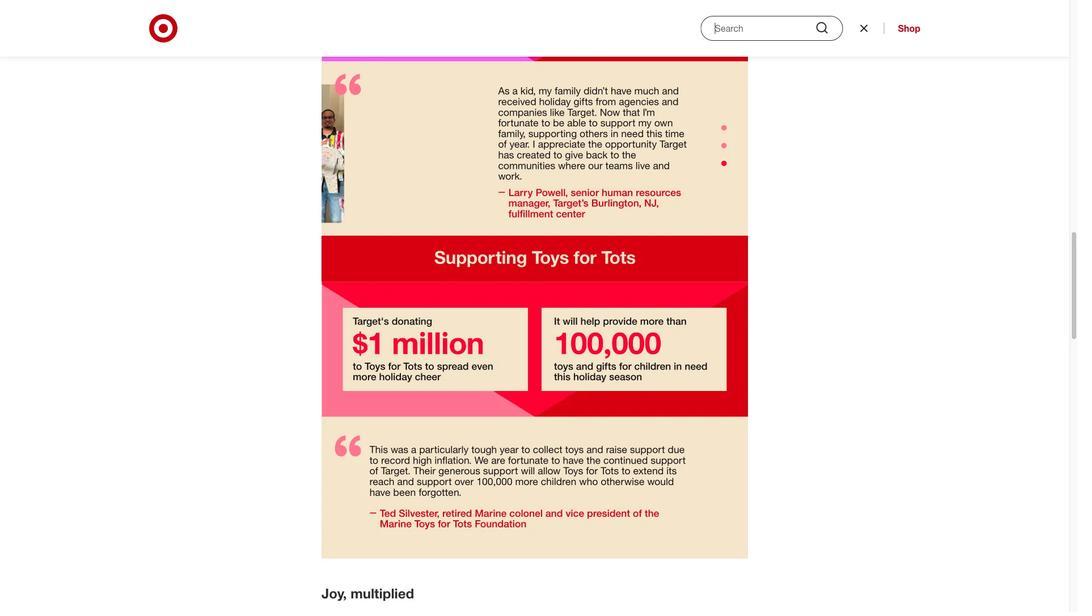 Task type: vqa. For each thing, say whether or not it's contained in the screenshot.
"professional" within the This multi-day event focuses on empowerment, professional development, and celebrating aspiring women in technology. Attendees will engage in job shadows with Target engineers, tech talks led by Target tech leaders, a hackathon, career workshops, and more! Attendees will also have the opportunity to interview for Target's Summer internship program.
no



Task type: describe. For each thing, give the bounding box(es) containing it.
joy, multiplied
[[322, 586, 414, 602]]

shop link
[[884, 23, 920, 34]]

joy,
[[322, 586, 347, 602]]

shop
[[898, 23, 920, 34]]



Task type: locate. For each thing, give the bounding box(es) containing it.
None search field
[[701, 16, 857, 41]]

Search search field
[[701, 16, 843, 41]]

multiplied
[[351, 586, 414, 602]]



